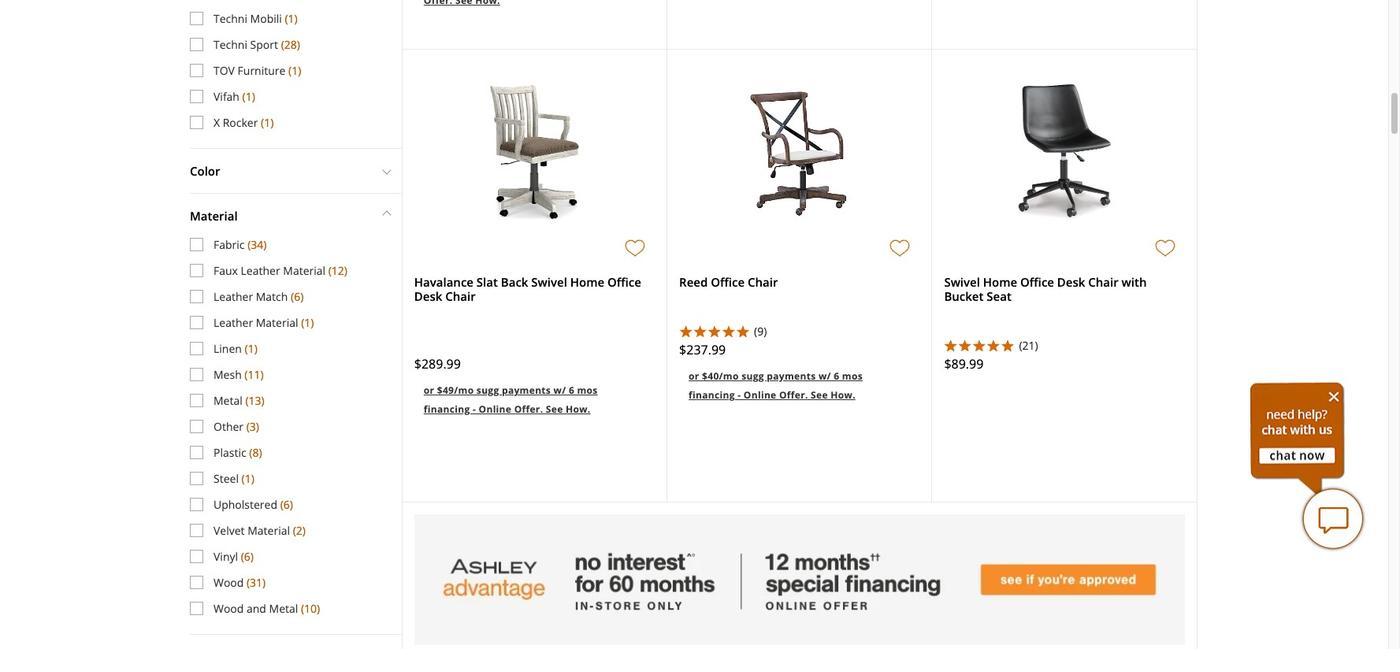 Task type: describe. For each thing, give the bounding box(es) containing it.
rocker
[[223, 115, 258, 130]]

material down "upholstered (6)"
[[248, 523, 290, 538]]

w/ for $289.99
[[554, 384, 566, 397]]

office inside swivel home office desk chair with bucket seat
[[1021, 274, 1055, 290]]

(9)
[[755, 324, 767, 339]]

desk inside the havalance slat back swivel home office desk chair
[[415, 289, 443, 304]]

(1) right steel
[[242, 471, 255, 486]]

(1) right rocker
[[261, 115, 274, 130]]

plastic (8)
[[214, 445, 262, 460]]

other
[[214, 419, 244, 434]]

havalance slat back swivel home office desk chair link
[[415, 274, 642, 304]]

mobili
[[250, 11, 282, 26]]

swivel home office desk chair with bucket seat link
[[945, 274, 1147, 304]]

havalance
[[415, 274, 474, 290]]

1 horizontal spatial chair
[[748, 274, 778, 290]]

havalance home office desk chair, , large image
[[487, 82, 583, 224]]

or for $289.99
[[424, 384, 435, 397]]

linen
[[214, 341, 242, 356]]

sugg for $237.99
[[742, 370, 765, 383]]

$89.99
[[945, 356, 984, 373]]

(21)
[[1020, 338, 1039, 353]]

havalance slat back swivel home office desk chair
[[415, 274, 642, 304]]

wood for wood and metal
[[214, 601, 244, 616]]

reed office chair link
[[680, 274, 778, 290]]

home inside the havalance slat back swivel home office desk chair
[[571, 274, 605, 290]]

0 horizontal spatial metal
[[214, 393, 243, 408]]

back
[[501, 274, 529, 290]]

(13)
[[246, 393, 265, 408]]

or for $237.99
[[689, 370, 700, 383]]

wood and metal (10)
[[214, 601, 320, 616]]

upholstered (6)
[[214, 497, 293, 512]]

reed
[[680, 274, 708, 290]]

vifah (1)
[[214, 89, 255, 104]]

(2)
[[293, 523, 306, 538]]

or $49/mo sugg payments w/ 6 mos financing - online offer. see how.
[[424, 384, 598, 416]]

(1) down leather match (6)
[[301, 315, 314, 330]]

or $40/mo sugg payments w/ 6 mos financing - online offer. see how. button
[[680, 356, 920, 413]]

5.0 image for (9)
[[680, 325, 751, 337]]

color
[[190, 163, 220, 179]]

(1) right mobili
[[285, 11, 298, 26]]

material down the 'match'
[[256, 315, 298, 330]]

online for $237.99
[[744, 389, 777, 402]]

$49/mo
[[437, 384, 474, 397]]

(1) right linen
[[245, 341, 258, 356]]

and
[[247, 601, 266, 616]]

bucket
[[945, 289, 984, 304]]

slat
[[477, 274, 498, 290]]

leather material (1)
[[214, 315, 314, 330]]

other (3)
[[214, 419, 259, 434]]

match
[[256, 289, 288, 304]]

with
[[1122, 274, 1147, 290]]

1 horizontal spatial metal
[[269, 601, 298, 616]]

(31)
[[247, 575, 266, 590]]

fabric (34)
[[214, 237, 267, 252]]

material left (12)
[[283, 263, 326, 278]]

chair inside swivel home office desk chair with bucket seat
[[1089, 274, 1119, 290]]

leather for material
[[214, 315, 253, 330]]

offer. for $237.99
[[780, 389, 809, 402]]

(9) link
[[755, 324, 920, 341]]

velvet
[[214, 523, 245, 538]]

metal (13)
[[214, 393, 265, 408]]

faux
[[214, 263, 238, 278]]

mos for $289.99
[[577, 384, 598, 397]]

linen (1)
[[214, 341, 258, 356]]

x rocker (1)
[[214, 115, 274, 130]]

vinyl
[[214, 549, 238, 564]]

ashley advantage financing image
[[415, 515, 1186, 645]]

dialogue message for liveperson image
[[1251, 382, 1346, 496]]

$40/mo
[[702, 370, 739, 383]]

reed office chair
[[680, 274, 778, 290]]

(1) down (28)
[[289, 63, 301, 78]]

(11)
[[245, 367, 264, 382]]

tov furniture (1)
[[214, 63, 301, 78]]



Task type: vqa. For each thing, say whether or not it's contained in the screenshot.


Task type: locate. For each thing, give the bounding box(es) containing it.
1 horizontal spatial offer.
[[780, 389, 809, 402]]

or $40/mo sugg payments w/ 6 mos financing - online offer. see how.
[[689, 370, 863, 402]]

mos inside or $49/mo sugg payments w/ 6 mos financing - online offer. see how.
[[577, 384, 598, 397]]

steel
[[214, 471, 239, 486]]

wood for wood
[[214, 575, 244, 590]]

1 horizontal spatial financing
[[689, 389, 735, 402]]

0 vertical spatial financing
[[689, 389, 735, 402]]

furniture
[[238, 63, 286, 78]]

online inside or $49/mo sugg payments w/ 6 mos financing - online offer. see how.
[[479, 403, 512, 416]]

0 horizontal spatial -
[[473, 403, 476, 416]]

0 horizontal spatial or
[[424, 384, 435, 397]]

0 horizontal spatial home
[[571, 274, 605, 290]]

see inside or $40/mo sugg payments w/ 6 mos financing - online offer. see how.
[[811, 389, 828, 402]]

techni sport (28)
[[214, 37, 300, 52]]

office inside the havalance slat back swivel home office desk chair
[[608, 274, 642, 290]]

or left '$49/mo'
[[424, 384, 435, 397]]

0 vertical spatial (6)
[[291, 289, 304, 304]]

0 horizontal spatial online
[[479, 403, 512, 416]]

swivel inside swivel home office desk chair with bucket seat
[[945, 274, 981, 290]]

1 vertical spatial 5.0 image
[[945, 339, 1016, 352]]

mos
[[843, 370, 863, 383], [577, 384, 598, 397]]

0 vertical spatial -
[[738, 389, 741, 402]]

online for $289.99
[[479, 403, 512, 416]]

0 vertical spatial wood
[[214, 575, 244, 590]]

1 vertical spatial mos
[[577, 384, 598, 397]]

1 vertical spatial (6)
[[280, 497, 293, 512]]

2 horizontal spatial chair
[[1089, 274, 1119, 290]]

0 vertical spatial techni
[[214, 11, 248, 26]]

how. inside or $49/mo sugg payments w/ 6 mos financing - online offer. see how.
[[566, 403, 591, 416]]

mesh (11)
[[214, 367, 264, 382]]

how. for $289.99
[[566, 403, 591, 416]]

1 horizontal spatial payments
[[767, 370, 816, 383]]

0 horizontal spatial payments
[[502, 384, 551, 397]]

1 vertical spatial techni
[[214, 37, 248, 52]]

offer. for $289.99
[[515, 403, 544, 416]]

upholstered
[[214, 497, 278, 512]]

3 office from the left
[[1021, 274, 1055, 290]]

mos inside or $40/mo sugg payments w/ 6 mos financing - online offer. see how.
[[843, 370, 863, 383]]

(8)
[[249, 445, 262, 460]]

desk left the slat on the left top of the page
[[415, 289, 443, 304]]

1 horizontal spatial 6
[[834, 370, 840, 383]]

sugg
[[742, 370, 765, 383], [477, 384, 499, 397]]

-
[[738, 389, 741, 402], [473, 403, 476, 416]]

1 horizontal spatial -
[[738, 389, 741, 402]]

wood
[[214, 575, 244, 590], [214, 601, 244, 616]]

techni for techni mobili (1)
[[214, 11, 248, 26]]

office
[[608, 274, 642, 290], [711, 274, 745, 290], [1021, 274, 1055, 290]]

online inside or $40/mo sugg payments w/ 6 mos financing - online offer. see how.
[[744, 389, 777, 402]]

sugg right $40/mo
[[742, 370, 765, 383]]

0 vertical spatial 5.0 image
[[680, 325, 751, 337]]

1 horizontal spatial sugg
[[742, 370, 765, 383]]

1 office from the left
[[608, 274, 642, 290]]

office left "reed"
[[608, 274, 642, 290]]

payments down (9)
[[767, 370, 816, 383]]

swivel home office desk chair with bucket seat
[[945, 274, 1147, 304]]

leather up linen (1)
[[214, 315, 253, 330]]

how.
[[831, 389, 856, 402], [566, 403, 591, 416]]

desk
[[1058, 274, 1086, 290], [415, 289, 443, 304]]

1 vertical spatial -
[[473, 403, 476, 416]]

1 vertical spatial leather
[[214, 289, 253, 304]]

- down '$49/mo'
[[473, 403, 476, 416]]

office right "reed"
[[711, 274, 745, 290]]

techni for techni sport (28)
[[214, 37, 248, 52]]

0 horizontal spatial chair
[[446, 289, 476, 304]]

desk left the with
[[1058, 274, 1086, 290]]

0 horizontal spatial office
[[608, 274, 642, 290]]

payments inside or $49/mo sugg payments w/ 6 mos financing - online offer. see how.
[[502, 384, 551, 397]]

or left $40/mo
[[689, 370, 700, 383]]

0 vertical spatial 6
[[834, 370, 840, 383]]

1 vertical spatial payments
[[502, 384, 551, 397]]

velvet material (2)
[[214, 523, 306, 538]]

metal left the (10)
[[269, 601, 298, 616]]

0 vertical spatial see
[[811, 389, 828, 402]]

0 horizontal spatial 5.0 image
[[680, 325, 751, 337]]

metal
[[214, 393, 243, 408], [269, 601, 298, 616]]

offer.
[[780, 389, 809, 402], [515, 403, 544, 416]]

vinyl (6)
[[214, 549, 254, 564]]

1 horizontal spatial mos
[[843, 370, 863, 383]]

financing down '$49/mo'
[[424, 403, 470, 416]]

leather up leather match (6)
[[241, 263, 280, 278]]

0 vertical spatial leather
[[241, 263, 280, 278]]

payments inside or $40/mo sugg payments w/ 6 mos financing - online offer. see how.
[[767, 370, 816, 383]]

0 horizontal spatial swivel
[[532, 274, 568, 290]]

desk inside swivel home office desk chair with bucket seat
[[1058, 274, 1086, 290]]

mos for $237.99
[[843, 370, 863, 383]]

(34)
[[248, 237, 267, 252]]

payments right '$49/mo'
[[502, 384, 551, 397]]

(6) up (2)
[[280, 497, 293, 512]]

(6) for vinyl (6)
[[241, 549, 254, 564]]

(21) link
[[1020, 338, 1185, 355]]

1 horizontal spatial how.
[[831, 389, 856, 402]]

material
[[190, 208, 238, 224], [283, 263, 326, 278], [256, 315, 298, 330], [248, 523, 290, 538]]

tov
[[214, 63, 235, 78]]

offer. inside or $40/mo sugg payments w/ 6 mos financing - online offer. see how.
[[780, 389, 809, 402]]

1 techni from the top
[[214, 11, 248, 26]]

- for $289.99
[[473, 403, 476, 416]]

leather down faux
[[214, 289, 253, 304]]

1 vertical spatial sugg
[[477, 384, 499, 397]]

0 horizontal spatial see
[[546, 403, 563, 416]]

2 wood from the top
[[214, 601, 244, 616]]

swivel left seat
[[945, 274, 981, 290]]

financing for $289.99
[[424, 403, 470, 416]]

0 vertical spatial how.
[[831, 389, 856, 402]]

2 vertical spatial (6)
[[241, 549, 254, 564]]

2 office from the left
[[711, 274, 745, 290]]

1 horizontal spatial see
[[811, 389, 828, 402]]

1 wood from the top
[[214, 575, 244, 590]]

chair left the with
[[1089, 274, 1119, 290]]

home
[[571, 274, 605, 290], [984, 274, 1018, 290]]

see for $237.99
[[811, 389, 828, 402]]

offer. inside or $49/mo sugg payments w/ 6 mos financing - online offer. see how.
[[515, 403, 544, 416]]

office right seat
[[1021, 274, 1055, 290]]

(6)
[[291, 289, 304, 304], [280, 497, 293, 512], [241, 549, 254, 564]]

- for $237.99
[[738, 389, 741, 402]]

0 horizontal spatial how.
[[566, 403, 591, 416]]

swivel right back
[[532, 274, 568, 290]]

techni mobili (1)
[[214, 11, 298, 26]]

chair
[[748, 274, 778, 290], [1089, 274, 1119, 290], [446, 289, 476, 304]]

plastic
[[214, 445, 246, 460]]

(6) right "vinyl"
[[241, 549, 254, 564]]

payments for $237.99
[[767, 370, 816, 383]]

chair inside the havalance slat back swivel home office desk chair
[[446, 289, 476, 304]]

see inside or $49/mo sugg payments w/ 6 mos financing - online offer. see how.
[[546, 403, 563, 416]]

mesh
[[214, 367, 242, 382]]

techni up tov
[[214, 37, 248, 52]]

financing
[[689, 389, 735, 402], [424, 403, 470, 416]]

0 horizontal spatial desk
[[415, 289, 443, 304]]

1 vertical spatial metal
[[269, 601, 298, 616]]

$289.99
[[415, 356, 461, 373]]

see for $289.99
[[546, 403, 563, 416]]

online
[[744, 389, 777, 402], [479, 403, 512, 416]]

0 vertical spatial offer.
[[780, 389, 809, 402]]

1 horizontal spatial or
[[689, 370, 700, 383]]

2 techni from the top
[[214, 37, 248, 52]]

seat
[[987, 289, 1012, 304]]

0 horizontal spatial sugg
[[477, 384, 499, 397]]

sugg inside or $40/mo sugg payments w/ 6 mos financing - online offer. see how.
[[742, 370, 765, 383]]

1 horizontal spatial home
[[984, 274, 1018, 290]]

or inside or $49/mo sugg payments w/ 6 mos financing - online offer. see how.
[[424, 384, 435, 397]]

1 horizontal spatial swivel
[[945, 274, 981, 290]]

(10)
[[301, 601, 320, 616]]

0 horizontal spatial mos
[[577, 384, 598, 397]]

wood left and
[[214, 601, 244, 616]]

(1) right vifah at top
[[243, 89, 255, 104]]

1 home from the left
[[571, 274, 605, 290]]

financing for $237.99
[[689, 389, 735, 402]]

w/
[[819, 370, 832, 383], [554, 384, 566, 397]]

fabric
[[214, 237, 245, 252]]

6 inside or $49/mo sugg payments w/ 6 mos financing - online offer. see how.
[[569, 384, 575, 397]]

6
[[834, 370, 840, 383], [569, 384, 575, 397]]

how. inside or $40/mo sugg payments w/ 6 mos financing - online offer. see how.
[[831, 389, 856, 402]]

leather
[[241, 263, 280, 278], [214, 289, 253, 304], [214, 315, 253, 330]]

leather match (6)
[[214, 289, 304, 304]]

6 for $289.99
[[569, 384, 575, 397]]

financing inside or $40/mo sugg payments w/ 6 mos financing - online offer. see how.
[[689, 389, 735, 402]]

1 vertical spatial or
[[424, 384, 435, 397]]

0 horizontal spatial 6
[[569, 384, 575, 397]]

techni left mobili
[[214, 11, 248, 26]]

0 vertical spatial or
[[689, 370, 700, 383]]

0 vertical spatial mos
[[843, 370, 863, 383]]

faux leather material (12)
[[214, 263, 348, 278]]

(3)
[[247, 419, 259, 434]]

0 horizontal spatial offer.
[[515, 403, 544, 416]]

6 inside or $40/mo sugg payments w/ 6 mos financing - online offer. see how.
[[834, 370, 840, 383]]

(28)
[[281, 37, 300, 52]]

(1)
[[285, 11, 298, 26], [289, 63, 301, 78], [243, 89, 255, 104], [261, 115, 274, 130], [301, 315, 314, 330], [245, 341, 258, 356], [242, 471, 255, 486]]

how. for $237.99
[[831, 389, 856, 402]]

0 vertical spatial online
[[744, 389, 777, 402]]

(12)
[[329, 263, 348, 278]]

payments
[[767, 370, 816, 383], [502, 384, 551, 397]]

sugg right '$49/mo'
[[477, 384, 499, 397]]

2 home from the left
[[984, 274, 1018, 290]]

- down $40/mo
[[738, 389, 741, 402]]

payments for $289.99
[[502, 384, 551, 397]]

0 horizontal spatial w/
[[554, 384, 566, 397]]

1 horizontal spatial w/
[[819, 370, 832, 383]]

5.0 image up $237.99
[[680, 325, 751, 337]]

1 vertical spatial see
[[546, 403, 563, 416]]

see
[[811, 389, 828, 402], [546, 403, 563, 416]]

0 vertical spatial w/
[[819, 370, 832, 383]]

2 horizontal spatial office
[[1021, 274, 1055, 290]]

financing inside or $49/mo sugg payments w/ 6 mos financing - online offer. see how.
[[424, 403, 470, 416]]

techni
[[214, 11, 248, 26], [214, 37, 248, 52]]

0 vertical spatial payments
[[767, 370, 816, 383]]

1 horizontal spatial 5.0 image
[[945, 339, 1016, 352]]

1 vertical spatial 6
[[569, 384, 575, 397]]

sugg inside or $49/mo sugg payments w/ 6 mos financing - online offer. see how.
[[477, 384, 499, 397]]

x
[[214, 115, 220, 130]]

- inside or $40/mo sugg payments w/ 6 mos financing - online offer. see how.
[[738, 389, 741, 402]]

1 horizontal spatial office
[[711, 274, 745, 290]]

leather for match
[[214, 289, 253, 304]]

5.0 image up $89.99
[[945, 339, 1016, 352]]

wood (31)
[[214, 575, 266, 590]]

vifah
[[214, 89, 240, 104]]

1 horizontal spatial online
[[744, 389, 777, 402]]

1 vertical spatial wood
[[214, 601, 244, 616]]

(6) right the 'match'
[[291, 289, 304, 304]]

1 vertical spatial w/
[[554, 384, 566, 397]]

$237.99
[[680, 341, 726, 359]]

0 horizontal spatial financing
[[424, 403, 470, 416]]

financing down $40/mo
[[689, 389, 735, 402]]

(6) for upholstered (6)
[[280, 497, 293, 512]]

2 vertical spatial leather
[[214, 315, 253, 330]]

chair left the slat on the left top of the page
[[446, 289, 476, 304]]

0 vertical spatial sugg
[[742, 370, 765, 383]]

chair up (9)
[[748, 274, 778, 290]]

1 vertical spatial financing
[[424, 403, 470, 416]]

or $49/mo sugg payments w/ 6 mos financing - online offer. see how. button
[[415, 371, 655, 427]]

6 for $237.99
[[834, 370, 840, 383]]

1 vertical spatial online
[[479, 403, 512, 416]]

1 horizontal spatial desk
[[1058, 274, 1086, 290]]

or
[[689, 370, 700, 383], [424, 384, 435, 397]]

1 swivel from the left
[[532, 274, 568, 290]]

w/ inside or $49/mo sugg payments w/ 6 mos financing - online offer. see how.
[[554, 384, 566, 397]]

chat bubble mobile view image
[[1302, 488, 1365, 551]]

swivel
[[532, 274, 568, 290], [945, 274, 981, 290]]

metal down mesh on the left of the page
[[214, 393, 243, 408]]

wood down "vinyl"
[[214, 575, 244, 590]]

sport
[[250, 37, 278, 52]]

2 swivel from the left
[[945, 274, 981, 290]]

w/ inside or $40/mo sugg payments w/ 6 mos financing - online offer. see how.
[[819, 370, 832, 383]]

5.0 image for (21)
[[945, 339, 1016, 352]]

swivel inside the havalance slat back swivel home office desk chair
[[532, 274, 568, 290]]

office chair program home office desk chair, , large image
[[1015, 82, 1115, 224]]

5.0 image
[[680, 325, 751, 337], [945, 339, 1016, 352]]

1 vertical spatial offer.
[[515, 403, 544, 416]]

1 vertical spatial how.
[[566, 403, 591, 416]]

sugg for $289.99
[[477, 384, 499, 397]]

linon reed office chair, , large image
[[737, 82, 863, 224]]

steel (1)
[[214, 471, 255, 486]]

0 vertical spatial metal
[[214, 393, 243, 408]]

material up fabric
[[190, 208, 238, 224]]

w/ for $237.99
[[819, 370, 832, 383]]

or inside or $40/mo sugg payments w/ 6 mos financing - online offer. see how.
[[689, 370, 700, 383]]

- inside or $49/mo sugg payments w/ 6 mos financing - online offer. see how.
[[473, 403, 476, 416]]

home inside swivel home office desk chair with bucket seat
[[984, 274, 1018, 290]]



